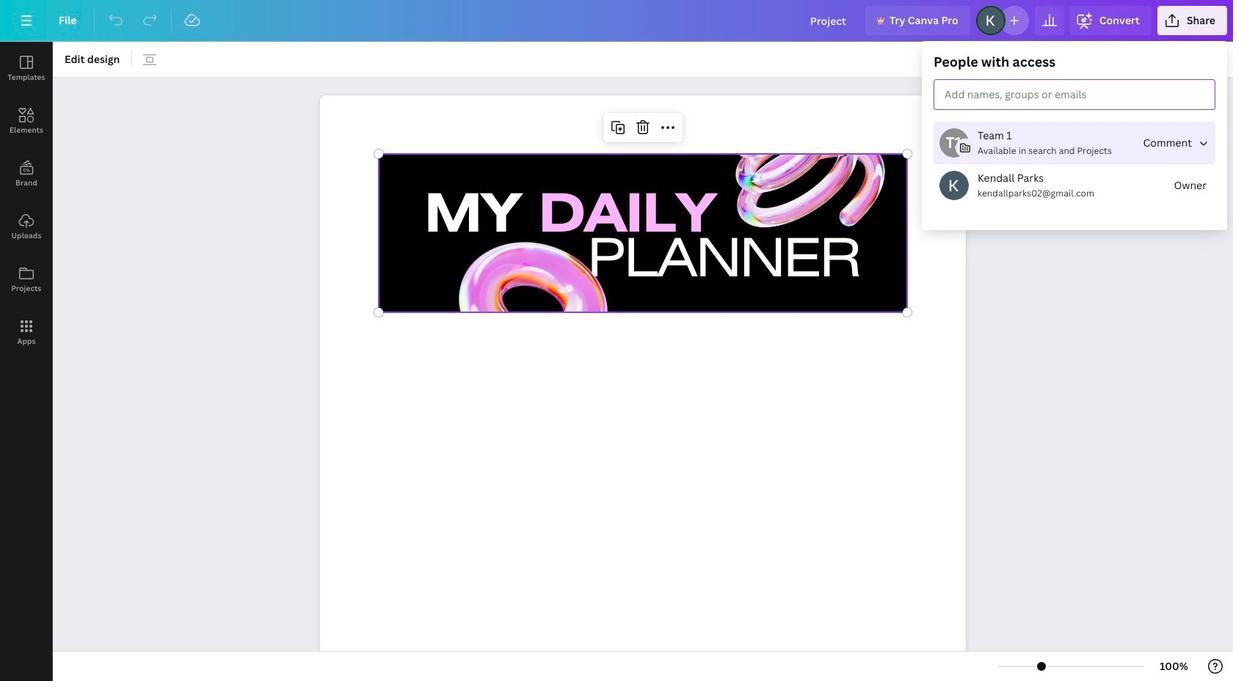 Task type: locate. For each thing, give the bounding box(es) containing it.
side panel tab list
[[0, 42, 53, 359]]

team 1 image
[[940, 128, 969, 158]]

group
[[934, 53, 1216, 219]]

main menu bar
[[0, 0, 1233, 42]]

Can comment button
[[1137, 128, 1216, 158]]

None text field
[[320, 88, 966, 682]]

Zoom button
[[1150, 655, 1198, 679]]

Design title text field
[[798, 6, 859, 35]]



Task type: describe. For each thing, give the bounding box(es) containing it.
team 1 element
[[940, 128, 969, 158]]

Add names, groups or emails text field
[[939, 84, 1087, 106]]



Task type: vqa. For each thing, say whether or not it's contained in the screenshot.
Add names, groups or emails text field
yes



